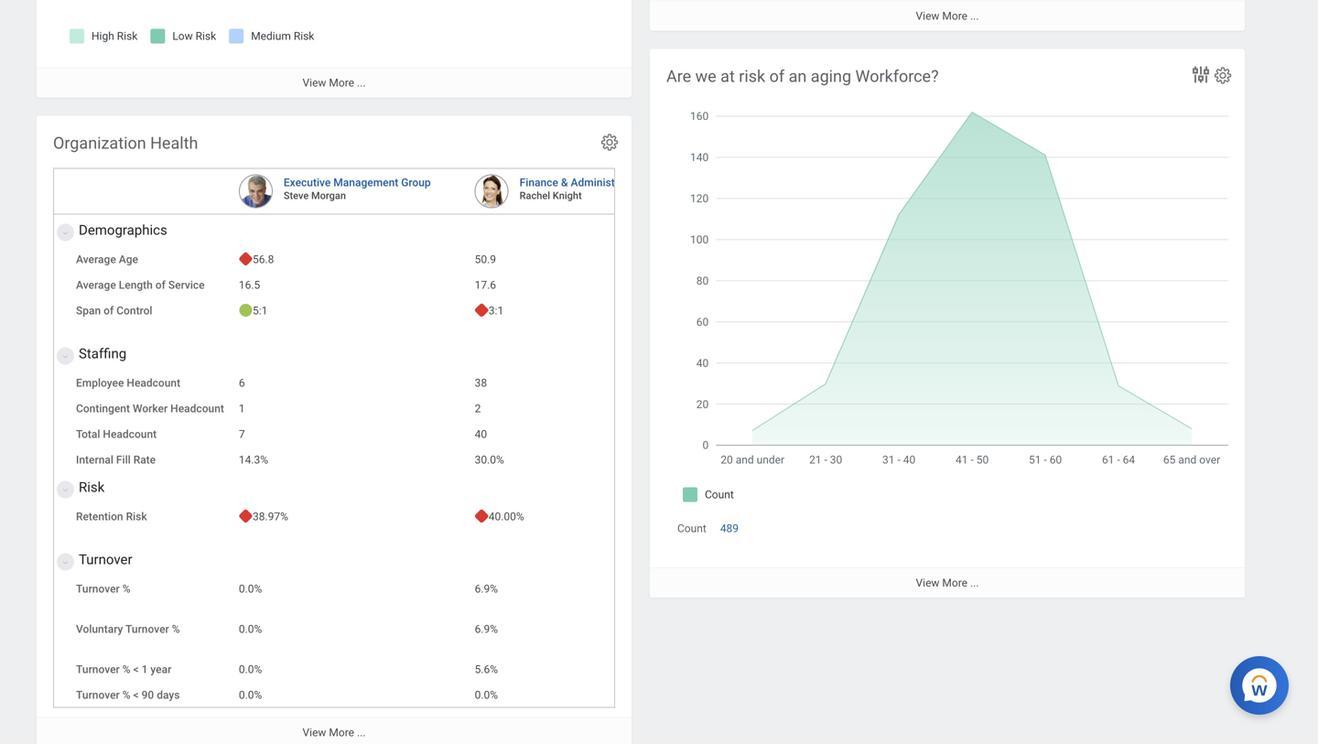 Task type: describe. For each thing, give the bounding box(es) containing it.
view more ... inside "organization health" "element"
[[303, 726, 366, 739]]

% for turnover % < 1 year
[[122, 663, 130, 676]]

aging
[[811, 67, 851, 86]]

view more ... inside are we at risk of an aging workforce? element
[[916, 577, 979, 589]]

headcount for total headcount
[[103, 428, 157, 441]]

turnover for turnover % < 1 year
[[76, 663, 120, 676]]

staffing
[[79, 346, 126, 362]]

average age
[[76, 253, 138, 266]]

0.0% for turnover % < 90 days
[[239, 689, 262, 702]]

contingent worker headcount
[[76, 402, 224, 415]]

risk
[[739, 67, 766, 86]]

an
[[789, 67, 807, 86]]

1 horizontal spatial risk
[[126, 510, 147, 523]]

steve morgan
[[284, 190, 346, 202]]

contingent
[[76, 402, 130, 415]]

collapse image for staffing
[[58, 346, 69, 368]]

2 horizontal spatial of
[[770, 67, 785, 86]]

days
[[157, 689, 180, 702]]

... inside the high potentials retention risk element
[[357, 77, 366, 89]]

fill
[[116, 454, 131, 467]]

management
[[334, 176, 398, 189]]

0.0% for turnover % < 1 year
[[239, 663, 262, 676]]

turnover for turnover
[[79, 552, 132, 568]]

489
[[720, 522, 739, 535]]

% up days
[[172, 623, 180, 636]]

38.97%
[[253, 510, 288, 523]]

average for average age
[[76, 253, 116, 266]]

< for 90
[[133, 689, 139, 702]]

employee
[[76, 377, 124, 390]]

morgan
[[311, 190, 346, 202]]

56.8
[[253, 253, 274, 266]]

average length of service
[[76, 279, 205, 292]]

turnover %
[[76, 583, 130, 596]]

50.9
[[475, 253, 496, 266]]

retention
[[76, 510, 123, 523]]

worker
[[133, 402, 168, 415]]

are
[[666, 67, 691, 86]]

span
[[76, 305, 101, 317]]

collapse image for demographics
[[58, 222, 69, 244]]

6.9% for turnover %
[[475, 583, 498, 596]]

demographics
[[79, 222, 167, 238]]

year
[[151, 663, 171, 676]]

employee headcount
[[76, 377, 180, 390]]

view more ... inside the high potentials retention risk element
[[303, 77, 366, 89]]

40.00%
[[489, 510, 524, 523]]

total
[[76, 428, 100, 441]]

5.6%
[[475, 663, 498, 676]]

turnover % < 90 days
[[76, 689, 180, 702]]

organization health element
[[37, 116, 1318, 744]]

489 button
[[720, 521, 742, 536]]

workforce?
[[856, 67, 939, 86]]

1 horizontal spatial 1
[[239, 402, 245, 415]]

executive management group link
[[284, 173, 431, 189]]

turnover up year
[[125, 623, 169, 636]]

retention risk
[[76, 510, 147, 523]]

voluntary
[[76, 623, 123, 636]]

more inside are we at risk of an aging workforce? element
[[942, 577, 968, 589]]

40
[[475, 428, 487, 441]]

service
[[168, 279, 205, 292]]

6
[[239, 377, 245, 390]]

count
[[677, 522, 707, 535]]

internal fill rate
[[76, 454, 156, 467]]

collapse image for turnover
[[58, 552, 69, 574]]

... inside "organization health" "element"
[[357, 726, 366, 739]]

executive
[[284, 176, 331, 189]]

0.0% for turnover %
[[239, 583, 262, 596]]



Task type: vqa. For each thing, say whether or not it's contained in the screenshot.


Task type: locate. For each thing, give the bounding box(es) containing it.
are we at risk of an aging workforce? element
[[650, 49, 1245, 598]]

0 horizontal spatial 1
[[142, 663, 148, 676]]

0 horizontal spatial risk
[[79, 479, 105, 495]]

1 vertical spatial collapse image
[[58, 552, 69, 574]]

organization
[[53, 134, 146, 153]]

group
[[401, 176, 431, 189]]

0 vertical spatial collapse image
[[58, 222, 69, 244]]

0 vertical spatial <
[[133, 663, 139, 676]]

7
[[239, 428, 245, 441]]

more inside "organization health" "element"
[[329, 726, 354, 739]]

1 vertical spatial <
[[133, 689, 139, 702]]

1 vertical spatial headcount
[[170, 402, 224, 415]]

1 average from the top
[[76, 253, 116, 266]]

length
[[119, 279, 153, 292]]

17.6
[[475, 279, 496, 292]]

average for average length of service
[[76, 279, 116, 292]]

%
[[122, 583, 130, 596], [172, 623, 180, 636], [122, 663, 130, 676], [122, 689, 130, 702]]

headcount right worker
[[170, 402, 224, 415]]

0 horizontal spatial of
[[104, 305, 114, 317]]

risk
[[79, 479, 105, 495], [126, 510, 147, 523]]

we
[[695, 67, 717, 86]]

knight
[[553, 190, 582, 202]]

view inside are we at risk of an aging workforce? element
[[916, 577, 940, 589]]

6.9% down 40.00%
[[475, 583, 498, 596]]

span of control
[[76, 305, 152, 317]]

risk right retention
[[126, 510, 147, 523]]

< left 90
[[133, 689, 139, 702]]

headcount up fill
[[103, 428, 157, 441]]

14.3%
[[239, 454, 268, 467]]

of right span
[[104, 305, 114, 317]]

1 6.9% from the top
[[475, 583, 498, 596]]

1 collapse image from the top
[[58, 222, 69, 244]]

steve
[[284, 190, 309, 202]]

1 up 7
[[239, 402, 245, 415]]

are we at risk of an aging workforce?
[[666, 67, 939, 86]]

1 vertical spatial average
[[76, 279, 116, 292]]

2 < from the top
[[133, 689, 139, 702]]

collapse image for risk
[[58, 479, 69, 501]]

turnover up turnover %
[[79, 552, 132, 568]]

at
[[721, 67, 735, 86]]

view inside the high potentials retention risk element
[[303, 77, 326, 89]]

0.0% for voluntary turnover %
[[239, 623, 262, 636]]

% up turnover % < 90 days
[[122, 663, 130, 676]]

&
[[561, 176, 568, 189]]

executive management group
[[284, 176, 431, 189]]

headcount up worker
[[127, 377, 180, 390]]

age
[[119, 253, 138, 266]]

1 collapse image from the top
[[58, 346, 69, 368]]

38
[[475, 377, 487, 390]]

headcount
[[127, 377, 180, 390], [170, 402, 224, 415], [103, 428, 157, 441]]

turnover % < 1 year
[[76, 663, 171, 676]]

control
[[116, 305, 152, 317]]

2 6.9% from the top
[[475, 623, 498, 636]]

turnover down turnover % < 1 year
[[76, 689, 120, 702]]

high potentials retention risk element
[[37, 0, 632, 98]]

2
[[475, 402, 481, 415]]

of right 'length' at the top of the page
[[155, 279, 166, 292]]

organization health
[[53, 134, 198, 153]]

1 horizontal spatial of
[[155, 279, 166, 292]]

0 vertical spatial 6.9%
[[475, 583, 498, 596]]

2 average from the top
[[76, 279, 116, 292]]

administration
[[571, 176, 643, 189]]

view more ... link
[[650, 0, 1245, 31], [37, 67, 632, 98], [650, 567, 1245, 598], [37, 717, 632, 744]]

0 vertical spatial of
[[770, 67, 785, 86]]

turnover up voluntary
[[76, 583, 120, 596]]

1
[[239, 402, 245, 415], [142, 663, 148, 676]]

average up span
[[76, 279, 116, 292]]

% for turnover %
[[122, 583, 130, 596]]

...
[[970, 9, 979, 22], [357, 77, 366, 89], [970, 577, 979, 589], [357, 726, 366, 739]]

internal
[[76, 454, 113, 467]]

configure are we at risk of an aging workforce? image
[[1213, 65, 1233, 86]]

turnover for turnover %
[[76, 583, 120, 596]]

6.9% up the 5.6%
[[475, 623, 498, 636]]

voluntary turnover %
[[76, 623, 180, 636]]

turnover
[[79, 552, 132, 568], [76, 583, 120, 596], [125, 623, 169, 636], [76, 663, 120, 676], [76, 689, 120, 702]]

0 vertical spatial average
[[76, 253, 116, 266]]

view more ...
[[916, 9, 979, 22], [303, 77, 366, 89], [916, 577, 979, 589], [303, 726, 366, 739]]

6.9%
[[475, 583, 498, 596], [475, 623, 498, 636]]

finance
[[520, 176, 558, 189]]

2 collapse image from the top
[[58, 479, 69, 501]]

more inside the high potentials retention risk element
[[329, 77, 354, 89]]

1 vertical spatial risk
[[126, 510, 147, 523]]

... inside are we at risk of an aging workforce? element
[[970, 577, 979, 589]]

configure and view chart data image
[[1190, 64, 1212, 86]]

30.0%
[[475, 454, 504, 467]]

0 vertical spatial 1
[[239, 402, 245, 415]]

2 vertical spatial of
[[104, 305, 114, 317]]

0 vertical spatial headcount
[[127, 377, 180, 390]]

0.0%
[[239, 583, 262, 596], [239, 623, 262, 636], [239, 663, 262, 676], [239, 689, 262, 702], [475, 689, 498, 702]]

< left year
[[133, 663, 139, 676]]

1 < from the top
[[133, 663, 139, 676]]

finance & administration link
[[520, 173, 643, 189]]

more
[[942, 9, 968, 22], [329, 77, 354, 89], [942, 577, 968, 589], [329, 726, 354, 739]]

90
[[142, 689, 154, 702]]

1 vertical spatial collapse image
[[58, 479, 69, 501]]

collapse image
[[58, 346, 69, 368], [58, 552, 69, 574]]

1 vertical spatial 6.9%
[[475, 623, 498, 636]]

of
[[770, 67, 785, 86], [155, 279, 166, 292], [104, 305, 114, 317]]

average left age
[[76, 253, 116, 266]]

3:1
[[489, 305, 504, 317]]

average
[[76, 253, 116, 266], [76, 279, 116, 292]]

collapse image
[[58, 222, 69, 244], [58, 479, 69, 501]]

16.5
[[239, 279, 260, 292]]

turnover for turnover % < 90 days
[[76, 689, 120, 702]]

view inside "organization health" "element"
[[303, 726, 326, 739]]

% left 90
[[122, 689, 130, 702]]

view
[[916, 9, 940, 22], [303, 77, 326, 89], [916, 577, 940, 589], [303, 726, 326, 739]]

headcount for employee headcount
[[127, 377, 180, 390]]

5:1
[[253, 305, 268, 317]]

< for 1
[[133, 663, 139, 676]]

<
[[133, 663, 139, 676], [133, 689, 139, 702]]

2 collapse image from the top
[[58, 552, 69, 574]]

% up voluntary turnover %
[[122, 583, 130, 596]]

6.9% for voluntary turnover %
[[475, 623, 498, 636]]

configure organization health image
[[600, 132, 620, 152]]

1 vertical spatial of
[[155, 279, 166, 292]]

finance & administration rachel knight
[[520, 176, 643, 202]]

2 vertical spatial headcount
[[103, 428, 157, 441]]

risk down internal
[[79, 479, 105, 495]]

% for turnover % < 90 days
[[122, 689, 130, 702]]

rate
[[133, 454, 156, 467]]

total headcount
[[76, 428, 157, 441]]

rachel
[[520, 190, 550, 202]]

turnover up turnover % < 90 days
[[76, 663, 120, 676]]

0 vertical spatial risk
[[79, 479, 105, 495]]

0 vertical spatial collapse image
[[58, 346, 69, 368]]

1 left year
[[142, 663, 148, 676]]

of left an
[[770, 67, 785, 86]]

1 vertical spatial 1
[[142, 663, 148, 676]]

health
[[150, 134, 198, 153]]



